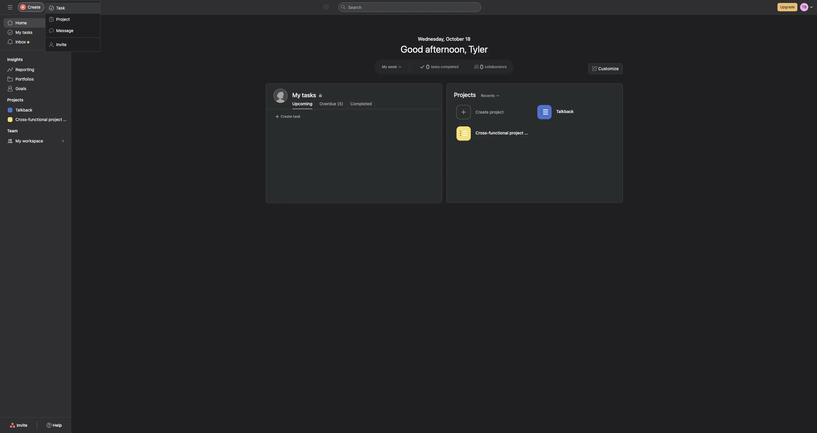 Task type: describe. For each thing, give the bounding box(es) containing it.
good
[[401, 43, 424, 55]]

create task
[[281, 114, 301, 119]]

reporting
[[15, 67, 34, 72]]

home link
[[4, 18, 68, 28]]

cross-functional project plan inside projects element
[[15, 117, 71, 122]]

my for my tasks
[[15, 30, 21, 35]]

1 horizontal spatial plan
[[525, 130, 533, 135]]

0 for tasks completed
[[426, 63, 430, 70]]

1 vertical spatial cross-functional project plan
[[476, 130, 533, 135]]

talkback inside projects element
[[15, 107, 32, 112]]

see details, my workspace image
[[61, 139, 65, 143]]

0 for collaborators
[[480, 63, 484, 70]]

upgrade button
[[778, 3, 798, 11]]

my for my workspace
[[15, 138, 21, 143]]

afternoon,
[[426, 43, 467, 55]]

(5)
[[338, 101, 344, 106]]

recents
[[481, 93, 495, 98]]

overdue
[[320, 101, 337, 106]]

completed
[[441, 65, 459, 69]]

my tasks
[[15, 30, 33, 35]]

1 horizontal spatial projects
[[454, 91, 476, 98]]

insights
[[7, 57, 23, 62]]

message
[[56, 28, 73, 33]]

global element
[[0, 15, 71, 50]]

goals link
[[4, 84, 68, 93]]

projects inside dropdown button
[[7, 97, 23, 102]]

1 horizontal spatial functional
[[489, 130, 509, 135]]

1 horizontal spatial project
[[510, 130, 524, 135]]

1 vertical spatial tasks
[[431, 65, 440, 69]]

talkback link inside projects element
[[4, 105, 68, 115]]

my tasks link
[[4, 28, 68, 37]]

hide sidebar image
[[8, 5, 12, 10]]

team
[[7, 128, 18, 133]]

create for create task
[[281, 114, 292, 119]]

projects element
[[0, 95, 71, 126]]

completed
[[351, 101, 372, 106]]

home
[[15, 20, 27, 25]]

my week button
[[380, 63, 405, 71]]

portfolios
[[15, 76, 34, 82]]

cross-functional project plan link inside projects element
[[4, 115, 71, 124]]

project
[[56, 17, 70, 22]]

tasks completed
[[431, 65, 459, 69]]

projects button
[[0, 97, 23, 103]]

1 horizontal spatial talkback link
[[535, 103, 616, 122]]

Search tasks, projects, and more text field
[[339, 2, 481, 12]]

create project link
[[454, 103, 535, 122]]

task
[[56, 5, 65, 10]]

overdue (5) button
[[320, 101, 344, 109]]

1 horizontal spatial cross-functional project plan link
[[454, 124, 535, 143]]

tyler
[[469, 43, 488, 55]]

my workspace
[[15, 138, 43, 143]]

workspace
[[22, 138, 43, 143]]

task menu item
[[46, 2, 100, 14]]

week
[[388, 65, 397, 69]]

goals
[[15, 86, 26, 91]]

help
[[53, 423, 62, 428]]

task
[[293, 114, 301, 119]]

customize button
[[589, 63, 623, 74]]



Task type: locate. For each thing, give the bounding box(es) containing it.
cross-functional project plan down create project link
[[476, 130, 533, 135]]

create up home link
[[28, 4, 40, 10]]

2 vertical spatial my
[[15, 138, 21, 143]]

my for my week
[[382, 65, 387, 69]]

projects left "recents" at top
[[454, 91, 476, 98]]

tasks left completed
[[431, 65, 440, 69]]

0 vertical spatial my
[[15, 30, 21, 35]]

1 horizontal spatial 0
[[480, 63, 484, 70]]

project
[[49, 117, 62, 122], [510, 130, 524, 135]]

my tasks link
[[293, 91, 435, 99]]

my inside global element
[[15, 30, 21, 35]]

0 horizontal spatial talkback
[[15, 107, 32, 112]]

tasks inside my tasks link
[[22, 30, 33, 35]]

create
[[28, 4, 40, 10], [281, 114, 292, 119]]

recents button
[[479, 91, 503, 100]]

invite button
[[6, 420, 31, 431]]

my inside dropdown button
[[382, 65, 387, 69]]

0 vertical spatial cross-
[[15, 117, 28, 122]]

insights element
[[0, 54, 71, 95]]

0 horizontal spatial tasks
[[22, 30, 33, 35]]

cross- up team
[[15, 117, 28, 122]]

functional inside projects element
[[28, 117, 47, 122]]

cross-functional project plan up teams element
[[15, 117, 71, 122]]

history image
[[324, 5, 329, 10]]

teams element
[[0, 126, 71, 147]]

0 horizontal spatial cross-functional project plan
[[15, 117, 71, 122]]

inbox
[[15, 39, 26, 44]]

1 horizontal spatial tasks
[[431, 65, 440, 69]]

talkback link
[[535, 103, 616, 122], [4, 105, 68, 115]]

0 horizontal spatial talkback link
[[4, 105, 68, 115]]

0 horizontal spatial project
[[49, 117, 62, 122]]

my inside teams element
[[15, 138, 21, 143]]

1 vertical spatial project
[[510, 130, 524, 135]]

0 vertical spatial invite
[[56, 42, 67, 47]]

cross-
[[15, 117, 28, 122], [476, 130, 489, 135]]

collaborators
[[485, 65, 507, 69]]

1 0 from the left
[[426, 63, 430, 70]]

my left week
[[382, 65, 387, 69]]

list image
[[460, 130, 468, 137]]

0 horizontal spatial functional
[[28, 117, 47, 122]]

my workspace link
[[4, 136, 68, 146]]

create left task
[[281, 114, 292, 119]]

create button
[[18, 2, 44, 12]]

portfolios link
[[4, 74, 68, 84]]

my down team
[[15, 138, 21, 143]]

functional down create project link
[[489, 130, 509, 135]]

create inside button
[[281, 114, 292, 119]]

0 left "collaborators"
[[480, 63, 484, 70]]

talkback
[[15, 107, 32, 112], [557, 109, 574, 114]]

project inside projects element
[[49, 117, 62, 122]]

my up inbox
[[15, 30, 21, 35]]

1 horizontal spatial create
[[281, 114, 292, 119]]

list image
[[541, 108, 548, 116]]

wednesday, october 18 good afternoon, tyler
[[401, 36, 488, 55]]

cross- right list icon
[[476, 130, 489, 135]]

0 vertical spatial cross-functional project plan
[[15, 117, 71, 122]]

cross-functional project plan link down create project link
[[454, 124, 535, 143]]

tasks
[[22, 30, 33, 35], [431, 65, 440, 69]]

0 horizontal spatial cross-functional project plan link
[[4, 115, 71, 124]]

0 horizontal spatial invite
[[17, 423, 27, 428]]

customize
[[599, 66, 619, 71]]

0
[[426, 63, 430, 70], [480, 63, 484, 70]]

0 horizontal spatial 0
[[426, 63, 430, 70]]

add profile photo image
[[274, 89, 288, 103]]

1 vertical spatial my
[[382, 65, 387, 69]]

functional up teams element
[[28, 117, 47, 122]]

1 horizontal spatial invite
[[56, 42, 67, 47]]

upcoming button
[[293, 101, 313, 109]]

upcoming
[[293, 101, 313, 106]]

1 horizontal spatial cross-functional project plan
[[476, 130, 533, 135]]

0 vertical spatial functional
[[28, 117, 47, 122]]

plan inside projects element
[[63, 117, 71, 122]]

1 vertical spatial create
[[281, 114, 292, 119]]

cross-functional project plan
[[15, 117, 71, 122], [476, 130, 533, 135]]

invite inside button
[[17, 423, 27, 428]]

create task button
[[274, 112, 302, 121]]

0 horizontal spatial create
[[28, 4, 40, 10]]

1 vertical spatial invite
[[17, 423, 27, 428]]

0 left "tasks completed"
[[426, 63, 430, 70]]

my
[[15, 30, 21, 35], [382, 65, 387, 69], [15, 138, 21, 143]]

create project
[[476, 109, 504, 114]]

inbox link
[[4, 37, 68, 47]]

reporting link
[[4, 65, 68, 74]]

create inside popup button
[[28, 4, 40, 10]]

1 horizontal spatial talkback
[[557, 109, 574, 114]]

cross-functional project plan link up teams element
[[4, 115, 71, 124]]

cross- inside projects element
[[15, 117, 28, 122]]

october
[[446, 36, 464, 42]]

tasks down home
[[22, 30, 33, 35]]

projects
[[454, 91, 476, 98], [7, 97, 23, 102]]

my week
[[382, 65, 397, 69]]

18
[[466, 36, 471, 42]]

talkback right list image
[[557, 109, 574, 114]]

0 horizontal spatial projects
[[7, 97, 23, 102]]

0 vertical spatial tasks
[[22, 30, 33, 35]]

0 horizontal spatial plan
[[63, 117, 71, 122]]

completed button
[[351, 101, 372, 109]]

projects down goals
[[7, 97, 23, 102]]

create for create
[[28, 4, 40, 10]]

cross-functional project plan link
[[4, 115, 71, 124], [454, 124, 535, 143]]

insights button
[[0, 57, 23, 62]]

2 0 from the left
[[480, 63, 484, 70]]

wednesday,
[[418, 36, 445, 42]]

talkback down projects dropdown button
[[15, 107, 32, 112]]

1 vertical spatial functional
[[489, 130, 509, 135]]

0 horizontal spatial cross-
[[15, 117, 28, 122]]

functional
[[28, 117, 47, 122], [489, 130, 509, 135]]

overdue (5)
[[320, 101, 344, 106]]

plan
[[63, 117, 71, 122], [525, 130, 533, 135]]

0 vertical spatial plan
[[63, 117, 71, 122]]

1 vertical spatial cross-
[[476, 130, 489, 135]]

upgrade
[[781, 5, 795, 9]]

1 vertical spatial plan
[[525, 130, 533, 135]]

invite
[[56, 42, 67, 47], [17, 423, 27, 428]]

0 vertical spatial create
[[28, 4, 40, 10]]

team button
[[0, 128, 18, 134]]

1 horizontal spatial cross-
[[476, 130, 489, 135]]

help button
[[43, 420, 66, 431]]

0 vertical spatial project
[[49, 117, 62, 122]]

my tasks
[[293, 92, 316, 98]]



Task type: vqa. For each thing, say whether or not it's contained in the screenshot.
the topmost THE PERIOD
no



